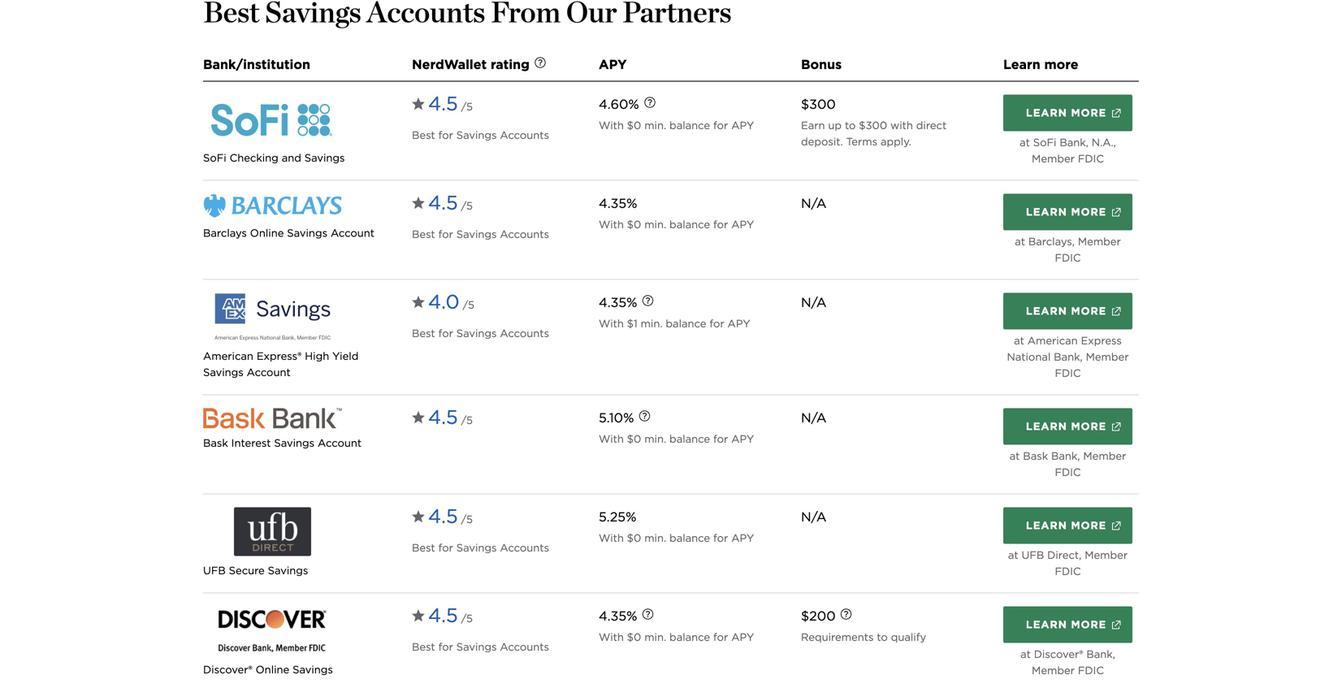 Task type: vqa. For each thing, say whether or not it's contained in the screenshot.
at Discover® Bank, Member FDIC
yes



Task type: describe. For each thing, give the bounding box(es) containing it.
discover® online savings image
[[203, 607, 342, 656]]

1 vertical spatial ufb
[[203, 565, 226, 577]]

learn more for barclays,
[[1027, 206, 1107, 218]]

rated 4.5 out of 5 element for sofi checking and savings
[[428, 88, 473, 124]]

accounts for savings
[[500, 129, 550, 141]]

fdic inside "at discover® bank, member fdic"
[[1079, 665, 1105, 677]]

/5 for american express® high yield savings account
[[463, 299, 475, 311]]

at sofi bank, n.a., member fdic
[[1020, 136, 1117, 165]]

$0 for 4.35%
[[627, 631, 642, 644]]

/5 for ufb secure savings
[[461, 513, 473, 526]]

balance for at bask bank, member fdic
[[670, 433, 711, 446]]

fdic inside at sofi bank, n.a., member fdic
[[1079, 152, 1105, 165]]

best for savings accounts for savings
[[412, 129, 550, 141]]

learn for american
[[1027, 305, 1068, 317]]

learn for bask
[[1027, 420, 1068, 433]]

learn more link for discover®
[[1004, 607, 1133, 643]]

$200
[[802, 609, 836, 624]]

with inside 5.25% with $0 min. balance for apy
[[599, 532, 624, 545]]

direct,
[[1048, 549, 1082, 562]]

learn more for bask
[[1027, 420, 1107, 433]]

/5 for discover® online savings
[[461, 613, 473, 625]]

at for at bask bank, member fdic
[[1010, 450, 1021, 463]]

requirements
[[802, 631, 874, 644]]

4 best from the top
[[412, 542, 435, 554]]

with for american express® high yield savings account
[[599, 317, 624, 330]]

more for discover®
[[1072, 619, 1107, 631]]

online for discover®
[[256, 664, 290, 676]]

bask interest savings account image
[[203, 409, 342, 429]]

learn more link for ufb
[[1004, 508, 1133, 544]]

member inside "at discover® bank, member fdic"
[[1032, 665, 1075, 677]]

n/a for at ufb direct, member fdic
[[802, 509, 827, 525]]

apy inside 5.25% with $0 min. balance for apy
[[732, 532, 755, 545]]

n/a for at american express national bank, member fdic
[[802, 295, 827, 311]]

earn
[[802, 119, 826, 132]]

4.5 for barclays online savings account
[[428, 191, 458, 215]]

sofi checking and savings image
[[203, 95, 342, 144]]

barclays,
[[1029, 235, 1075, 248]]

learn for discover®
[[1027, 619, 1068, 631]]

bask interest savings account
[[203, 437, 362, 449]]

discover® online savings
[[203, 664, 333, 676]]

at bask bank, member fdic
[[1010, 450, 1127, 479]]

balance for at discover® bank, member fdic
[[670, 631, 711, 644]]

sofi inside at sofi bank, n.a., member fdic
[[1034, 136, 1057, 149]]

member inside at american express national bank, member fdic
[[1087, 351, 1130, 363]]

with $0 min. balance for apy for 5.10%
[[599, 433, 755, 446]]

4.0 /5
[[428, 290, 475, 314]]

at barclays, member fdic
[[1016, 235, 1122, 264]]

fdic inside at barclays, member fdic
[[1056, 252, 1082, 264]]

more information about apy image
[[630, 598, 666, 634]]

balance for at american express national bank, member fdic
[[666, 317, 707, 330]]

min. for discover® online savings
[[645, 631, 667, 644]]

balance inside 5.25% with $0 min. balance for apy
[[670, 532, 711, 545]]

$0 inside 5.25% with $0 min. balance for apy
[[627, 532, 642, 545]]

min. inside 4.35% with $0 min. balance for apy
[[645, 218, 667, 231]]

4.35% for 4.5
[[599, 609, 638, 624]]

for inside 5.25% with $0 min. balance for apy
[[714, 532, 729, 545]]

at for at discover® bank, member fdic
[[1021, 648, 1031, 661]]

learn more for american
[[1027, 305, 1107, 317]]

to inside the $300 earn up to $300 with direct deposit. terms apply.
[[845, 119, 856, 132]]

more for barclays,
[[1072, 206, 1107, 218]]

learn more link for american
[[1004, 293, 1133, 330]]

with $0 min. balance for apy for 4.60%
[[599, 119, 755, 132]]

3 4.5 from the top
[[428, 406, 458, 429]]

learn more link for barclays,
[[1004, 194, 1133, 230]]

$300 earn up to $300 with direct deposit. terms apply.
[[802, 96, 947, 148]]

4.35% for 4.0
[[599, 295, 638, 311]]

5.10%
[[599, 410, 634, 426]]

best for account
[[412, 228, 435, 241]]

4.5 /5 for sofi checking and savings
[[428, 92, 473, 115]]

deposit.
[[802, 135, 844, 148]]

how are nerdwallet's ratings determined? image
[[523, 46, 558, 82]]

5 best from the top
[[412, 641, 435, 654]]

bank/institution
[[203, 57, 310, 72]]

learn more for sofi
[[1027, 107, 1107, 119]]

4 accounts from the top
[[500, 542, 550, 554]]

apy inside 4.35% with $0 min. balance for apy
[[732, 218, 755, 231]]

best for savings
[[412, 129, 435, 141]]

4.5 for discover® online savings
[[428, 604, 458, 628]]

with $1 min. balance for apy
[[599, 317, 751, 330]]

barclays
[[203, 227, 247, 239]]

5.25% with $0 min. balance for apy
[[599, 509, 755, 545]]

at for at sofi bank, n.a., member fdic
[[1020, 136, 1031, 149]]

fdic inside at american express national bank, member fdic
[[1056, 367, 1082, 380]]

sofi checking and savings
[[203, 152, 345, 164]]

up
[[829, 119, 842, 132]]

rating
[[491, 57, 530, 72]]

4.35% inside 4.35% with $0 min. balance for apy
[[599, 196, 638, 211]]

min. inside 5.25% with $0 min. balance for apy
[[645, 532, 667, 545]]

bank, for 4.35%
[[1087, 648, 1116, 661]]

1 vertical spatial discover®
[[203, 664, 253, 676]]

and
[[282, 152, 301, 164]]

best for savings accounts for account
[[412, 228, 550, 241]]

0 horizontal spatial sofi
[[203, 152, 227, 164]]

4.0
[[428, 290, 460, 314]]

requirements to qualify
[[802, 631, 927, 644]]

account inside american express® high yield savings account
[[247, 366, 291, 379]]

american inside american express® high yield savings account
[[203, 350, 254, 363]]

rated 4.0 out of 5 element
[[428, 287, 475, 322]]

with $0 min. balance for apy for 4.35%
[[599, 631, 755, 644]]

more information about bonus image
[[829, 598, 865, 634]]

qualify
[[892, 631, 927, 644]]

savings inside american express® high yield savings account
[[203, 366, 244, 379]]

learn for sofi
[[1027, 107, 1068, 119]]

$0 for 5.10%
[[627, 433, 642, 446]]

fdic inside at bask bank, member fdic
[[1056, 466, 1082, 479]]

national
[[1008, 351, 1051, 363]]

/5 for barclays online savings account
[[461, 200, 473, 212]]

accounts for account
[[500, 228, 550, 241]]

american express® high yield savings account image
[[203, 293, 342, 342]]

member inside at bask bank, member fdic
[[1084, 450, 1127, 463]]

4.35% with $0 min. balance for apy
[[599, 196, 755, 231]]

yield
[[333, 350, 359, 363]]



Task type: locate. For each thing, give the bounding box(es) containing it.
to
[[845, 119, 856, 132], [877, 631, 888, 644]]

learn more link for bask
[[1004, 409, 1133, 445]]

bask inside at bask bank, member fdic
[[1024, 450, 1049, 463]]

bank, for 4.60%
[[1060, 136, 1089, 149]]

best for yield
[[412, 327, 435, 340]]

for
[[714, 119, 729, 132], [439, 129, 454, 141], [714, 218, 729, 231], [439, 228, 454, 241], [710, 317, 725, 330], [439, 327, 454, 340], [714, 433, 729, 446], [714, 532, 729, 545], [439, 542, 454, 554], [714, 631, 729, 644], [439, 641, 454, 654]]

account for 5.10%
[[318, 437, 362, 449]]

0 vertical spatial discover®
[[1035, 648, 1084, 661]]

online down "discover® online savings" image
[[256, 664, 290, 676]]

learn more link up barclays,
[[1004, 194, 1133, 230]]

more information about apy image
[[632, 86, 668, 122], [630, 285, 666, 320], [627, 400, 663, 436]]

n/a for at bask bank, member fdic
[[802, 410, 827, 426]]

more information about apy image for 4.5
[[632, 86, 668, 122]]

/5
[[461, 100, 473, 113], [461, 200, 473, 212], [463, 299, 475, 311], [461, 414, 473, 427], [461, 513, 473, 526], [461, 613, 473, 625]]

min. for american express® high yield savings account
[[641, 317, 663, 330]]

account for 4.35%
[[331, 227, 375, 239]]

5 $0 from the top
[[627, 631, 642, 644]]

best
[[412, 129, 435, 141], [412, 228, 435, 241], [412, 327, 435, 340], [412, 542, 435, 554], [412, 641, 435, 654]]

2 4.5 /5 from the top
[[428, 191, 473, 215]]

2 4.5 from the top
[[428, 191, 458, 215]]

discover®
[[1035, 648, 1084, 661], [203, 664, 253, 676]]

learn more link up at sofi bank, n.a., member fdic
[[1004, 95, 1133, 131]]

express®
[[257, 350, 302, 363]]

more
[[1045, 57, 1079, 72], [1072, 107, 1107, 119], [1072, 206, 1107, 218], [1072, 305, 1107, 317], [1072, 420, 1107, 433], [1072, 519, 1107, 532], [1072, 619, 1107, 631]]

4.5 /5 for discover® online savings
[[428, 604, 473, 628]]

apy
[[599, 57, 627, 72], [732, 119, 755, 132], [732, 218, 755, 231], [728, 317, 751, 330], [732, 433, 755, 446], [732, 532, 755, 545], [732, 631, 755, 644]]

american
[[1028, 335, 1079, 347], [203, 350, 254, 363]]

bank, for 5.10%
[[1052, 450, 1081, 463]]

4.5 for ufb secure savings
[[428, 505, 458, 528]]

min. for bask interest savings account
[[645, 433, 667, 446]]

4.5 /5
[[428, 92, 473, 115], [428, 191, 473, 215], [428, 406, 473, 429], [428, 505, 473, 528], [428, 604, 473, 628]]

savings
[[457, 129, 497, 141], [305, 152, 345, 164], [287, 227, 328, 239], [457, 228, 497, 241], [457, 327, 497, 340], [203, 366, 244, 379], [274, 437, 315, 449], [457, 542, 497, 554], [268, 565, 308, 577], [457, 641, 497, 654], [293, 664, 333, 676]]

2 best for savings accounts from the top
[[412, 228, 550, 241]]

0 vertical spatial with $0 min. balance for apy
[[599, 119, 755, 132]]

0 vertical spatial account
[[331, 227, 375, 239]]

sofi left checking on the left top of page
[[203, 152, 227, 164]]

$300 up earn
[[802, 96, 836, 112]]

4.5 for sofi checking and savings
[[428, 92, 458, 115]]

$300 up terms
[[860, 119, 888, 132]]

1 horizontal spatial ufb
[[1022, 549, 1045, 562]]

0 vertical spatial sofi
[[1034, 136, 1057, 149]]

more for american
[[1072, 305, 1107, 317]]

2 4.35% from the top
[[599, 295, 638, 311]]

learn for ufb
[[1027, 519, 1068, 532]]

nerdwallet rating
[[412, 57, 530, 72]]

learn more link up direct,
[[1004, 508, 1133, 544]]

learn more link up "at discover® bank, member fdic"
[[1004, 607, 1133, 643]]

1 vertical spatial to
[[877, 631, 888, 644]]

0 vertical spatial 4.35%
[[599, 196, 638, 211]]

ufb left secure
[[203, 565, 226, 577]]

best for savings accounts for yield
[[412, 327, 550, 340]]

1 vertical spatial sofi
[[203, 152, 227, 164]]

apply.
[[881, 135, 912, 148]]

with
[[891, 119, 914, 132]]

bank, inside "at discover® bank, member fdic"
[[1087, 648, 1116, 661]]

fdic inside the at ufb direct, member fdic
[[1056, 565, 1082, 578]]

more for ufb
[[1072, 519, 1107, 532]]

$300
[[802, 96, 836, 112], [860, 119, 888, 132]]

4.35%
[[599, 196, 638, 211], [599, 295, 638, 311], [599, 609, 638, 624]]

1 vertical spatial online
[[256, 664, 290, 676]]

2 vertical spatial account
[[318, 437, 362, 449]]

0 horizontal spatial to
[[845, 119, 856, 132]]

0 vertical spatial to
[[845, 119, 856, 132]]

1 horizontal spatial discover®
[[1035, 648, 1084, 661]]

1 with $0 min. balance for apy from the top
[[599, 119, 755, 132]]

0 vertical spatial ufb
[[1022, 549, 1045, 562]]

1 horizontal spatial bask
[[1024, 450, 1049, 463]]

1 best for savings accounts from the top
[[412, 129, 550, 141]]

1 4.5 /5 from the top
[[428, 92, 473, 115]]

american up national in the right bottom of the page
[[1028, 335, 1079, 347]]

learn more for ufb
[[1027, 519, 1107, 532]]

member inside the at ufb direct, member fdic
[[1085, 549, 1128, 562]]

bonus
[[802, 57, 842, 72]]

1 best from the top
[[412, 129, 435, 141]]

balance for at sofi bank, n.a., member fdic
[[670, 119, 711, 132]]

2 vertical spatial 4.35%
[[599, 609, 638, 624]]

3 best from the top
[[412, 327, 435, 340]]

2 with from the top
[[599, 218, 624, 231]]

best for savings accounts
[[412, 129, 550, 141], [412, 228, 550, 241], [412, 327, 550, 340], [412, 542, 550, 554], [412, 641, 550, 654]]

1 4.5 from the top
[[428, 92, 458, 115]]

rated 4.5 out of 5 element for ufb secure savings
[[428, 501, 473, 537]]

at inside the at ufb direct, member fdic
[[1009, 549, 1019, 562]]

$0 inside 4.35% with $0 min. balance for apy
[[627, 218, 642, 231]]

member
[[1032, 152, 1075, 165], [1079, 235, 1122, 248], [1087, 351, 1130, 363], [1084, 450, 1127, 463], [1085, 549, 1128, 562], [1032, 665, 1075, 677]]

0 vertical spatial online
[[250, 227, 284, 239]]

min. for sofi checking and savings
[[645, 119, 667, 132]]

ufb secure savings
[[203, 565, 308, 577]]

high
[[305, 350, 329, 363]]

0 horizontal spatial american
[[203, 350, 254, 363]]

1 with from the top
[[599, 119, 624, 132]]

min.
[[645, 119, 667, 132], [645, 218, 667, 231], [641, 317, 663, 330], [645, 433, 667, 446], [645, 532, 667, 545], [645, 631, 667, 644]]

5 learn more link from the top
[[1004, 508, 1133, 544]]

with for bask interest savings account
[[599, 433, 624, 446]]

more information about apy image for 4.0
[[630, 285, 666, 320]]

member inside at barclays, member fdic
[[1079, 235, 1122, 248]]

discover® inside "at discover® bank, member fdic"
[[1035, 648, 1084, 661]]

3 4.5 /5 from the top
[[428, 406, 473, 429]]

/5 for sofi checking and savings
[[461, 100, 473, 113]]

$0 for 4.60%
[[627, 119, 642, 132]]

online
[[250, 227, 284, 239], [256, 664, 290, 676]]

bank, inside at american express national bank, member fdic
[[1055, 351, 1083, 363]]

at inside at sofi bank, n.a., member fdic
[[1020, 136, 1031, 149]]

3 $0 from the top
[[627, 433, 642, 446]]

1 horizontal spatial american
[[1028, 335, 1079, 347]]

1 vertical spatial bask
[[1024, 450, 1049, 463]]

1 n/a from the top
[[802, 196, 827, 211]]

4 with from the top
[[599, 433, 624, 446]]

5 4.5 from the top
[[428, 604, 458, 628]]

checking
[[230, 152, 279, 164]]

barclays online savings account
[[203, 227, 375, 239]]

2 rated 4.5 out of 5 element from the top
[[428, 187, 473, 223]]

4 learn more link from the top
[[1004, 409, 1133, 445]]

0 horizontal spatial discover®
[[203, 664, 253, 676]]

barclays online savings account image
[[203, 194, 342, 219]]

3 learn more link from the top
[[1004, 293, 1133, 330]]

5 best for savings accounts from the top
[[412, 641, 550, 654]]

american express® high yield savings account
[[203, 350, 359, 379]]

1 learn more link from the top
[[1004, 95, 1133, 131]]

at inside "at discover® bank, member fdic"
[[1021, 648, 1031, 661]]

rated 4.5 out of 5 element
[[428, 88, 473, 124], [428, 187, 473, 223], [428, 402, 473, 438], [428, 501, 473, 537], [428, 600, 473, 636]]

at for at american express national bank, member fdic
[[1015, 335, 1025, 347]]

ufb inside the at ufb direct, member fdic
[[1022, 549, 1045, 562]]

learn more link for sofi
[[1004, 95, 1133, 131]]

learn more link
[[1004, 95, 1133, 131], [1004, 194, 1133, 230], [1004, 293, 1133, 330], [1004, 409, 1133, 445], [1004, 508, 1133, 544], [1004, 607, 1133, 643]]

6 learn more link from the top
[[1004, 607, 1133, 643]]

more for bask
[[1072, 420, 1107, 433]]

1 $0 from the top
[[627, 119, 642, 132]]

with for sofi checking and savings
[[599, 119, 624, 132]]

rated 4.5 out of 5 element for discover® online savings
[[428, 600, 473, 636]]

at inside at american express national bank, member fdic
[[1015, 335, 1025, 347]]

0 horizontal spatial ufb
[[203, 565, 226, 577]]

balance inside 4.35% with $0 min. balance for apy
[[670, 218, 711, 231]]

bank, inside at bask bank, member fdic
[[1052, 450, 1081, 463]]

2 best from the top
[[412, 228, 435, 241]]

5.25%
[[599, 509, 637, 525]]

ufb
[[1022, 549, 1045, 562], [203, 565, 226, 577]]

4.60%
[[599, 96, 640, 112]]

4 4.5 /5 from the top
[[428, 505, 473, 528]]

direct
[[917, 119, 947, 132]]

4 rated 4.5 out of 5 element from the top
[[428, 501, 473, 537]]

1 4.35% from the top
[[599, 196, 638, 211]]

bank,
[[1060, 136, 1089, 149], [1055, 351, 1083, 363], [1052, 450, 1081, 463], [1087, 648, 1116, 661]]

4 n/a from the top
[[802, 509, 827, 525]]

n.a.,
[[1092, 136, 1117, 149]]

2 $0 from the top
[[627, 218, 642, 231]]

1 vertical spatial with $0 min. balance for apy
[[599, 433, 755, 446]]

learn
[[1004, 57, 1041, 72], [1027, 107, 1068, 119], [1027, 206, 1068, 218], [1027, 305, 1068, 317], [1027, 420, 1068, 433], [1027, 519, 1068, 532], [1027, 619, 1068, 631]]

balance
[[670, 119, 711, 132], [670, 218, 711, 231], [666, 317, 707, 330], [670, 433, 711, 446], [670, 532, 711, 545], [670, 631, 711, 644]]

$1
[[627, 317, 638, 330]]

1 vertical spatial 4.35%
[[599, 295, 638, 311]]

2 accounts from the top
[[500, 228, 550, 241]]

at for at ufb direct, member fdic
[[1009, 549, 1019, 562]]

nerdwallet
[[412, 57, 487, 72]]

1 horizontal spatial sofi
[[1034, 136, 1057, 149]]

2 learn more link from the top
[[1004, 194, 1133, 230]]

sofi left n.a., at the top right of the page
[[1034, 136, 1057, 149]]

$0
[[627, 119, 642, 132], [627, 218, 642, 231], [627, 433, 642, 446], [627, 532, 642, 545], [627, 631, 642, 644]]

bank, inside at sofi bank, n.a., member fdic
[[1060, 136, 1089, 149]]

0 vertical spatial more information about apy image
[[632, 86, 668, 122]]

at discover® bank, member fdic
[[1021, 648, 1116, 677]]

member inside at sofi bank, n.a., member fdic
[[1032, 152, 1075, 165]]

at
[[1020, 136, 1031, 149], [1016, 235, 1026, 248], [1015, 335, 1025, 347], [1010, 450, 1021, 463], [1009, 549, 1019, 562], [1021, 648, 1031, 661]]

rated 4.5 out of 5 element for barclays online savings account
[[428, 187, 473, 223]]

3 accounts from the top
[[500, 327, 550, 340]]

online down barclays online savings account image
[[250, 227, 284, 239]]

with $0 min. balance for apy
[[599, 119, 755, 132], [599, 433, 755, 446], [599, 631, 755, 644]]

3 n/a from the top
[[802, 410, 827, 426]]

with for discover® online savings
[[599, 631, 624, 644]]

0 horizontal spatial $300
[[802, 96, 836, 112]]

accounts for yield
[[500, 327, 550, 340]]

2 vertical spatial more information about apy image
[[627, 400, 663, 436]]

5 with from the top
[[599, 532, 624, 545]]

4 best for savings accounts from the top
[[412, 542, 550, 554]]

ufb left direct,
[[1022, 549, 1045, 562]]

4.5 /5 for barclays online savings account
[[428, 191, 473, 215]]

fdic
[[1079, 152, 1105, 165], [1056, 252, 1082, 264], [1056, 367, 1082, 380], [1056, 466, 1082, 479], [1056, 565, 1082, 578], [1079, 665, 1105, 677]]

5 accounts from the top
[[500, 641, 550, 654]]

4 $0 from the top
[[627, 532, 642, 545]]

1 rated 4.5 out of 5 element from the top
[[428, 88, 473, 124]]

sofi
[[1034, 136, 1057, 149], [203, 152, 227, 164]]

at inside at bask bank, member fdic
[[1010, 450, 1021, 463]]

1 accounts from the top
[[500, 129, 550, 141]]

3 with from the top
[[599, 317, 624, 330]]

1 vertical spatial more information about apy image
[[630, 285, 666, 320]]

at american express national bank, member fdic
[[1008, 335, 1130, 380]]

5 rated 4.5 out of 5 element from the top
[[428, 600, 473, 636]]

with inside 4.35% with $0 min. balance for apy
[[599, 218, 624, 231]]

american inside at american express national bank, member fdic
[[1028, 335, 1079, 347]]

at for at barclays, member fdic
[[1016, 235, 1026, 248]]

3 best for savings accounts from the top
[[412, 327, 550, 340]]

4.5
[[428, 92, 458, 115], [428, 191, 458, 215], [428, 406, 458, 429], [428, 505, 458, 528], [428, 604, 458, 628]]

american left express®
[[203, 350, 254, 363]]

3 with $0 min. balance for apy from the top
[[599, 631, 755, 644]]

learn more for discover®
[[1027, 619, 1107, 631]]

accounts
[[500, 129, 550, 141], [500, 228, 550, 241], [500, 327, 550, 340], [500, 542, 550, 554], [500, 641, 550, 654]]

online for barclays
[[250, 227, 284, 239]]

0 vertical spatial american
[[1028, 335, 1079, 347]]

3 4.35% from the top
[[599, 609, 638, 624]]

2 n/a from the top
[[802, 295, 827, 311]]

terms
[[847, 135, 878, 148]]

1 vertical spatial $300
[[860, 119, 888, 132]]

learn more
[[1004, 57, 1079, 72], [1027, 107, 1107, 119], [1027, 206, 1107, 218], [1027, 305, 1107, 317], [1027, 420, 1107, 433], [1027, 519, 1107, 532], [1027, 619, 1107, 631]]

/5 inside 4.0 /5
[[463, 299, 475, 311]]

6 with from the top
[[599, 631, 624, 644]]

ufb secure savings image
[[203, 508, 342, 556]]

0 horizontal spatial bask
[[203, 437, 228, 449]]

1 vertical spatial account
[[247, 366, 291, 379]]

learn more link up "express"
[[1004, 293, 1133, 330]]

1 horizontal spatial to
[[877, 631, 888, 644]]

1 horizontal spatial $300
[[860, 119, 888, 132]]

2 with $0 min. balance for apy from the top
[[599, 433, 755, 446]]

0 vertical spatial bask
[[203, 437, 228, 449]]

to right up
[[845, 119, 856, 132]]

for inside 4.35% with $0 min. balance for apy
[[714, 218, 729, 231]]

learn for barclays,
[[1027, 206, 1068, 218]]

5 4.5 /5 from the top
[[428, 604, 473, 628]]

learn more link up at bask bank, member fdic
[[1004, 409, 1133, 445]]

n/a for at barclays, member fdic
[[802, 196, 827, 211]]

0 vertical spatial $300
[[802, 96, 836, 112]]

3 rated 4.5 out of 5 element from the top
[[428, 402, 473, 438]]

more for sofi
[[1072, 107, 1107, 119]]

interest
[[231, 437, 271, 449]]

at inside at barclays, member fdic
[[1016, 235, 1026, 248]]

account
[[331, 227, 375, 239], [247, 366, 291, 379], [318, 437, 362, 449]]

with
[[599, 119, 624, 132], [599, 218, 624, 231], [599, 317, 624, 330], [599, 433, 624, 446], [599, 532, 624, 545], [599, 631, 624, 644]]

bask
[[203, 437, 228, 449], [1024, 450, 1049, 463]]

express
[[1082, 335, 1123, 347]]

4.5 /5 for ufb secure savings
[[428, 505, 473, 528]]

to left qualify
[[877, 631, 888, 644]]

4 4.5 from the top
[[428, 505, 458, 528]]

2 vertical spatial with $0 min. balance for apy
[[599, 631, 755, 644]]

1 vertical spatial american
[[203, 350, 254, 363]]

n/a
[[802, 196, 827, 211], [802, 295, 827, 311], [802, 410, 827, 426], [802, 509, 827, 525]]

at ufb direct, member fdic
[[1009, 549, 1128, 578]]

secure
[[229, 565, 265, 577]]



